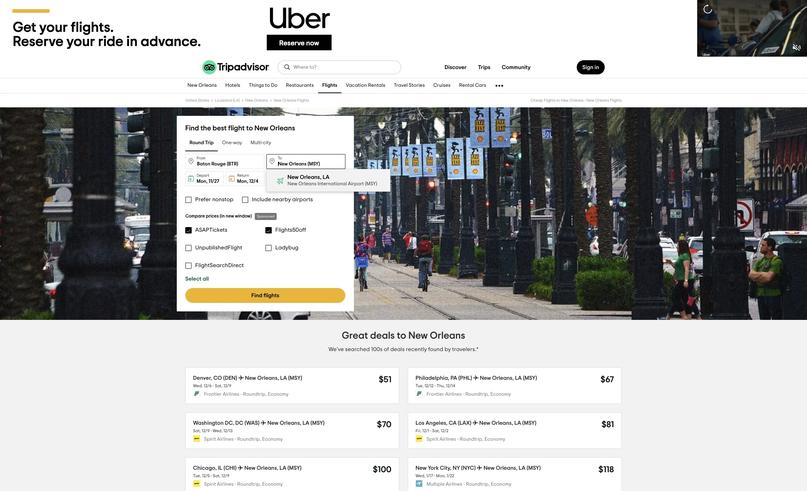 Task type: describe. For each thing, give the bounding box(es) containing it.
(nyc)
[[461, 465, 476, 471]]

- down (chi)
[[235, 482, 236, 487]]

- down (nyc)
[[464, 482, 465, 487]]

asaptickets
[[195, 227, 227, 233]]

washington
[[193, 420, 224, 426]]

from
[[197, 156, 205, 160]]

sat, 12/9  - wed, 12/13
[[193, 429, 233, 433]]

dc
[[235, 420, 243, 426]]

los
[[416, 420, 424, 426]]

orleans, for $70
[[280, 420, 301, 426]]

12/13
[[223, 429, 233, 433]]

way
[[233, 140, 242, 145]]

$51
[[379, 376, 392, 384]]

new york city, ny (nyc)
[[416, 465, 476, 471]]

travel stories
[[394, 83, 425, 88]]

to
[[278, 156, 282, 160]]

new up united
[[187, 83, 197, 88]]

to right 'flight'
[[246, 125, 253, 132]]

orleans, for $118
[[496, 465, 518, 471]]

frontier airlines - roundtrip, economy for $51
[[204, 392, 289, 397]]

prefer nonstop
[[195, 197, 234, 202]]

economy for $51
[[268, 392, 289, 397]]

depart
[[197, 174, 209, 178]]

orleans inside new orleans, la new orleans international airport (msy)
[[299, 181, 317, 186]]

1 vertical spatial deals
[[390, 347, 405, 352]]

- right '1/17'
[[434, 474, 435, 478]]

search image
[[284, 64, 291, 71]]

new right the ','
[[288, 174, 299, 180]]

chicago,
[[193, 465, 217, 471]]

find flights button
[[185, 288, 346, 303]]

recently
[[406, 347, 427, 352]]

economy for $100
[[262, 482, 283, 487]]

(was)
[[245, 420, 260, 426]]

city or airport text field for from
[[185, 154, 264, 169]]

1 horizontal spatial new orleans link
[[245, 99, 268, 102]]

(in
[[220, 214, 225, 219]]

la for $51
[[280, 375, 287, 381]]

cheap
[[531, 99, 543, 102]]

new right (was)
[[267, 420, 279, 426]]

to right cheap
[[557, 99, 560, 102]]

new up "recently"
[[408, 331, 428, 341]]

the
[[201, 125, 211, 132]]

la for $81
[[514, 420, 521, 426]]

new down sign in
[[587, 99, 594, 102]]

frontier for $67
[[427, 392, 444, 397]]

fri,
[[416, 429, 422, 433]]

ca
[[449, 420, 457, 426]]

airlines for $81
[[440, 437, 456, 442]]

cars
[[475, 83, 486, 88]]

frontier for $51
[[204, 392, 222, 397]]

roundtrip, for $51
[[243, 392, 267, 397]]

new orleans, la (msy) for $67
[[480, 375, 537, 381]]

la inside new orleans, la new orleans international airport (msy)
[[323, 174, 330, 180]]

new orleans flights
[[274, 99, 309, 102]]

spirit airlines - roundtrip, economy for $81
[[427, 437, 505, 442]]

ny
[[453, 465, 460, 471]]

(msy) for $70
[[311, 420, 325, 426]]

12/4
[[249, 179, 258, 184]]

Search search field
[[294, 64, 395, 71]]

things to do link
[[245, 78, 282, 93]]

0 horizontal spatial new orleans
[[187, 83, 217, 88]]

new right (phl)
[[480, 375, 491, 381]]

window)
[[235, 214, 252, 219]]

nonstop
[[212, 197, 234, 202]]

100s
[[371, 347, 383, 352]]

airports
[[292, 197, 313, 202]]

compare
[[185, 214, 205, 219]]

angeles,
[[426, 420, 448, 426]]

wed, 12/6  - sat, 12/9
[[193, 384, 231, 388]]

(msy) for $118
[[527, 465, 541, 471]]

depart mon, 11/27
[[197, 174, 219, 184]]

(lax)
[[458, 420, 472, 426]]

city
[[263, 140, 271, 145]]

denver, co (den)
[[193, 375, 237, 381]]

community
[[502, 64, 531, 70]]

find the best flight to new orleans
[[185, 125, 295, 132]]

il
[[218, 465, 222, 471]]

sat, for $100
[[213, 474, 221, 478]]

do
[[271, 83, 278, 88]]

return mon, 12/4
[[237, 174, 258, 184]]

sign in link
[[577, 60, 605, 74]]

united
[[185, 99, 197, 102]]

wed, for $118
[[416, 474, 425, 478]]

- left thu,
[[435, 384, 436, 388]]

thu,
[[437, 384, 445, 388]]

12/9 for $51
[[223, 384, 231, 388]]

sign in
[[583, 64, 599, 70]]

roundtrip, for $81
[[460, 437, 484, 442]]

airport
[[348, 181, 364, 186]]

travel
[[394, 83, 408, 88]]

find for find flights
[[251, 293, 262, 298]]

roundtrip, for $118
[[466, 482, 490, 487]]

$100
[[373, 466, 392, 474]]

multiple airlines - roundtrip, economy
[[427, 482, 512, 487]]

12/14
[[446, 384, 455, 388]]

denver,
[[193, 375, 212, 381]]

new right (la)
[[245, 99, 253, 102]]

orleans, for $51
[[257, 375, 279, 381]]

multiple
[[427, 482, 445, 487]]

vacation rentals
[[346, 83, 385, 88]]

frontier airlines - roundtrip, economy for $67
[[427, 392, 511, 397]]

include
[[252, 197, 271, 202]]

flights50off
[[275, 227, 306, 233]]

orleans down sign
[[570, 99, 584, 102]]

(den)
[[223, 375, 237, 381]]

la for $118
[[519, 465, 526, 471]]

spirit airlines - roundtrip, economy for $70
[[204, 437, 283, 442]]

flight
[[228, 125, 245, 132]]

one-way
[[222, 140, 242, 145]]

york
[[428, 465, 439, 471]]

best
[[213, 125, 227, 132]]

discover button
[[439, 60, 472, 74]]

new down travelers
[[288, 181, 298, 186]]

one-
[[222, 140, 233, 145]]

sponsored
[[257, 215, 275, 218]]

we've searched 100s of deals recently found by travelers.*
[[329, 347, 479, 352]]

city,
[[440, 465, 452, 471]]

(msy) for $51
[[288, 375, 302, 381]]

nearby
[[272, 197, 291, 202]]

by
[[445, 347, 451, 352]]

orleans, inside new orleans, la new orleans international airport (msy)
[[300, 174, 322, 180]]

rentals
[[368, 83, 385, 88]]

2 horizontal spatial mon,
[[436, 474, 446, 478]]

mon, for mon, 11/27
[[197, 179, 208, 184]]

(msy) for $67
[[523, 375, 537, 381]]

we've
[[329, 347, 344, 352]]

unpublishedflight
[[195, 245, 242, 251]]

(la)
[[233, 99, 240, 102]]

la for $67
[[515, 375, 522, 381]]

philadelphia,
[[416, 375, 449, 381]]

return
[[237, 174, 249, 178]]

cruises
[[433, 83, 451, 88]]

1 vertical spatial 12/9
[[202, 429, 210, 433]]



Task type: vqa. For each thing, say whether or not it's contained in the screenshot.
Search image
yes



Task type: locate. For each thing, give the bounding box(es) containing it.
mon, for mon, 12/4
[[237, 179, 248, 184]]

2 vertical spatial 12/9
[[221, 474, 229, 478]]

(msy) for $100
[[288, 465, 302, 471]]

economy for $67
[[490, 392, 511, 397]]

2 frontier airlines - roundtrip, economy from the left
[[427, 392, 511, 397]]

searched
[[345, 347, 370, 352]]

round
[[190, 140, 204, 145]]

cheap flights to new orleans - new orleans flights
[[531, 99, 622, 102]]

airlines down tue, 12/5  - sat, 12/9
[[217, 482, 234, 487]]

new
[[187, 83, 197, 88], [245, 99, 253, 102], [274, 99, 282, 102], [561, 99, 569, 102], [587, 99, 594, 102], [254, 125, 268, 132], [288, 174, 299, 180], [288, 181, 298, 186], [408, 331, 428, 341], [245, 375, 256, 381], [480, 375, 491, 381], [267, 420, 279, 426], [479, 420, 490, 426], [244, 465, 256, 471], [416, 465, 427, 471], [484, 465, 495, 471]]

airlines for $67
[[445, 392, 462, 397]]

roundtrip, for $67
[[466, 392, 489, 397]]

0 horizontal spatial tue,
[[193, 474, 201, 478]]

la for $70
[[303, 420, 309, 426]]

new orleans flights link
[[274, 99, 309, 102]]

find inside button
[[251, 293, 262, 298]]

0 vertical spatial 12/9
[[223, 384, 231, 388]]

new orleans link up states at the left of the page
[[183, 78, 221, 93]]

1/17
[[426, 474, 433, 478]]

(chi)
[[224, 465, 237, 471]]

all
[[203, 276, 209, 282]]

new orleans, la (msy) for $100
[[244, 465, 302, 471]]

to up we've searched 100s of deals recently found by travelers.* on the bottom
[[397, 331, 406, 341]]

louisiana (la)
[[215, 99, 240, 102]]

orleans up city
[[270, 125, 295, 132]]

roundtrip, for $100
[[237, 482, 261, 487]]

1 vertical spatial find
[[251, 293, 262, 298]]

tue, for $67
[[416, 384, 424, 388]]

1
[[278, 179, 280, 184]]

1/22
[[447, 474, 454, 478]]

airlines
[[223, 392, 239, 397], [445, 392, 462, 397], [217, 437, 234, 442], [440, 437, 456, 442], [217, 482, 234, 487], [446, 482, 462, 487]]

in
[[595, 64, 599, 70]]

orleans up states at the left of the page
[[199, 83, 217, 88]]

spirit for $70
[[204, 437, 216, 442]]

0 vertical spatial tue,
[[416, 384, 424, 388]]

new orleans, la (msy) for $51
[[245, 375, 302, 381]]

wed, for $51
[[193, 384, 203, 388]]

airlines down 12/14
[[445, 392, 462, 397]]

new orleans, la (msy) for $70
[[267, 420, 325, 426]]

1 vertical spatial new orleans
[[245, 99, 268, 102]]

orleans down things to do link at the top left of the page
[[254, 99, 268, 102]]

new orleans, la (msy) for $118
[[484, 465, 541, 471]]

spirit down tue, 12/5  - sat, 12/9
[[204, 482, 216, 487]]

mon,
[[197, 179, 208, 184], [237, 179, 248, 184], [436, 474, 446, 478]]

0 horizontal spatial find
[[185, 125, 199, 132]]

mon, down new york city, ny (nyc)
[[436, 474, 446, 478]]

new up the multi-city
[[254, 125, 268, 132]]

orleans up by at bottom right
[[430, 331, 465, 341]]

to left do
[[265, 83, 270, 88]]

airlines down "1/22"
[[446, 482, 462, 487]]

new orleans link down things
[[245, 99, 268, 102]]

1 vertical spatial tue,
[[193, 474, 201, 478]]

0 horizontal spatial mon,
[[197, 179, 208, 184]]

- down sign
[[585, 99, 586, 102]]

dc,
[[225, 420, 234, 426]]

cruises link
[[429, 78, 455, 93]]

frontier airlines - roundtrip, economy down (den) on the left of page
[[204, 392, 289, 397]]

la for $100
[[280, 465, 286, 471]]

- down washington
[[211, 429, 212, 433]]

0 horizontal spatial city or airport text field
[[185, 154, 264, 169]]

things
[[249, 83, 264, 88]]

1 horizontal spatial frontier
[[427, 392, 444, 397]]

travelers 1 , economy
[[278, 173, 302, 184]]

airlines down (den) on the left of page
[[223, 392, 239, 397]]

stories
[[409, 83, 425, 88]]

tue, for $100
[[193, 474, 201, 478]]

City or Airport text field
[[185, 154, 264, 169], [266, 154, 346, 169]]

airlines down 12/2
[[440, 437, 456, 442]]

chicago, il (chi)
[[193, 465, 237, 471]]

sat, down washington
[[193, 429, 201, 433]]

sat, down the angeles,
[[432, 429, 440, 433]]

spirit down 'fri, 12/1  - sat, 12/2'
[[427, 437, 439, 442]]

tue, left 12/12
[[416, 384, 424, 388]]

12/9 down (chi)
[[221, 474, 229, 478]]

restaurants
[[286, 83, 314, 88]]

new right (nyc)
[[484, 465, 495, 471]]

orleans, for $67
[[492, 375, 514, 381]]

spirit for $81
[[427, 437, 439, 442]]

-
[[585, 99, 586, 102], [213, 384, 214, 388], [435, 384, 436, 388], [240, 392, 242, 397], [463, 392, 464, 397], [211, 429, 212, 433], [430, 429, 431, 433], [235, 437, 236, 442], [457, 437, 459, 442], [211, 474, 212, 478], [434, 474, 435, 478], [235, 482, 236, 487], [464, 482, 465, 487]]

0 horizontal spatial frontier
[[204, 392, 222, 397]]

flightsearchdirect
[[195, 263, 244, 268]]

spirit airlines - roundtrip, economy down (chi)
[[204, 482, 283, 487]]

trips button
[[472, 60, 496, 74]]

frontier airlines - roundtrip, economy
[[204, 392, 289, 397], [427, 392, 511, 397]]

1 horizontal spatial tue,
[[416, 384, 424, 388]]

orleans up airports
[[299, 181, 317, 186]]

12/6
[[204, 384, 212, 388]]

12/2
[[441, 429, 449, 433]]

frontier down tue, 12/12  - thu, 12/14
[[427, 392, 444, 397]]

deals right "of"
[[390, 347, 405, 352]]

- up the dc
[[240, 392, 242, 397]]

12/9 down (den) on the left of page
[[223, 384, 231, 388]]

find for find the best flight to new orleans
[[185, 125, 199, 132]]

wed, down denver, on the left bottom of page
[[193, 384, 203, 388]]

find left the on the left of the page
[[185, 125, 199, 132]]

$67
[[601, 376, 614, 384]]

orleans, for $100
[[257, 465, 278, 471]]

spirit for $100
[[204, 482, 216, 487]]

select
[[185, 276, 202, 282]]

co
[[213, 375, 222, 381]]

find left "flights"
[[251, 293, 262, 298]]

sat, down chicago, il (chi)
[[213, 474, 221, 478]]

multi-city
[[251, 140, 271, 145]]

airlines for $51
[[223, 392, 239, 397]]

tripadvisor image
[[202, 60, 269, 74]]

pa
[[451, 375, 457, 381]]

2 vertical spatial wed,
[[416, 474, 425, 478]]

(msy)
[[365, 181, 377, 186], [288, 375, 302, 381], [523, 375, 537, 381], [311, 420, 325, 426], [522, 420, 537, 426], [288, 465, 302, 471], [527, 465, 541, 471]]

$81
[[602, 421, 614, 429]]

economy inside travelers 1 , economy
[[282, 179, 302, 184]]

roundtrip, for $70
[[237, 437, 261, 442]]

wed, left '1/17'
[[416, 474, 425, 478]]

- down (phl)
[[463, 392, 464, 397]]

new up '1/17'
[[416, 465, 427, 471]]

2 frontier from the left
[[427, 392, 444, 397]]

0 horizontal spatial new orleans link
[[183, 78, 221, 93]]

1 horizontal spatial find
[[251, 293, 262, 298]]

1 city or airport text field from the left
[[185, 154, 264, 169]]

airlines for $70
[[217, 437, 234, 442]]

airlines for $118
[[446, 482, 462, 487]]

economy for $118
[[491, 482, 512, 487]]

12/1
[[422, 429, 429, 433]]

prices
[[206, 214, 219, 219]]

spirit airlines - roundtrip, economy down the dc
[[204, 437, 283, 442]]

trip
[[205, 140, 214, 145]]

new orleans up states at the left of the page
[[187, 83, 217, 88]]

new right (den) on the left of page
[[245, 375, 256, 381]]

sign
[[583, 64, 594, 70]]

flights link
[[318, 78, 342, 93]]

orleans down the restaurants link
[[282, 99, 296, 102]]

prefer
[[195, 197, 211, 202]]

tue,
[[416, 384, 424, 388], [193, 474, 201, 478]]

0 vertical spatial wed,
[[193, 384, 203, 388]]

trips
[[478, 64, 491, 70]]

spirit airlines - roundtrip, economy
[[204, 437, 283, 442], [427, 437, 505, 442], [204, 482, 283, 487]]

11/27
[[209, 179, 219, 184]]

orleans down in
[[595, 99, 609, 102]]

1 vertical spatial wed,
[[213, 429, 223, 433]]

washington dc, dc (was)
[[193, 420, 260, 426]]

- down (lax)
[[457, 437, 459, 442]]

12/12
[[425, 384, 434, 388]]

(msy) for $81
[[522, 420, 537, 426]]

0 horizontal spatial frontier airlines - roundtrip, economy
[[204, 392, 289, 397]]

los angeles, ca (lax)
[[416, 420, 472, 426]]

12/9
[[223, 384, 231, 388], [202, 429, 210, 433], [221, 474, 229, 478]]

great
[[342, 331, 368, 341]]

1 frontier airlines - roundtrip, economy from the left
[[204, 392, 289, 397]]

economy for $81
[[485, 437, 505, 442]]

frontier airlines - roundtrip, economy down (phl)
[[427, 392, 511, 397]]

community button
[[496, 60, 536, 74]]

1 horizontal spatial city or airport text field
[[266, 154, 346, 169]]

orleans, for $81
[[492, 420, 513, 426]]

airlines for $100
[[217, 482, 234, 487]]

city or airport text field for to
[[266, 154, 346, 169]]

- down the dc
[[235, 437, 236, 442]]

1 vertical spatial new orleans link
[[245, 99, 268, 102]]

12/9 for $100
[[221, 474, 229, 478]]

spirit down "sat, 12/9  - wed, 12/13"
[[204, 437, 216, 442]]

- right 12/5
[[211, 474, 212, 478]]

sat, for $81
[[432, 429, 440, 433]]

united states link
[[185, 99, 209, 102]]

airlines down 12/13
[[217, 437, 234, 442]]

mon, inside return mon, 12/4
[[237, 179, 248, 184]]

economy for $70
[[262, 437, 283, 442]]

12/9 down washington
[[202, 429, 210, 433]]

2 city or airport text field from the left
[[266, 154, 346, 169]]

1 horizontal spatial new orleans
[[245, 99, 268, 102]]

deals up "of"
[[370, 331, 395, 341]]

new orleans, la (msy) for $81
[[479, 420, 537, 426]]

spirit
[[204, 437, 216, 442], [427, 437, 439, 442], [204, 482, 216, 487]]

1 horizontal spatial frontier airlines - roundtrip, economy
[[427, 392, 511, 397]]

rental cars
[[459, 83, 486, 88]]

philadelphia, pa (phl)
[[416, 375, 472, 381]]

- right 12/1
[[430, 429, 431, 433]]

new orleans down things
[[245, 99, 268, 102]]

1 horizontal spatial mon,
[[237, 179, 248, 184]]

multi-
[[251, 140, 263, 145]]

1 horizontal spatial wed,
[[213, 429, 223, 433]]

found
[[428, 347, 443, 352]]

wed,
[[193, 384, 203, 388], [213, 429, 223, 433], [416, 474, 425, 478]]

2 horizontal spatial wed,
[[416, 474, 425, 478]]

mon, down return at the left of the page
[[237, 179, 248, 184]]

None search field
[[278, 61, 401, 74]]

(msy) inside new orleans, la new orleans international airport (msy)
[[365, 181, 377, 186]]

frontier down wed, 12/6  - sat, 12/9
[[204, 392, 222, 397]]

sat, for $51
[[215, 384, 223, 388]]

city or airport text field down one-
[[185, 154, 264, 169]]

,
[[280, 179, 281, 184]]

new orleans, la new orleans international airport (msy)
[[288, 174, 377, 186]]

0 vertical spatial new orleans
[[187, 83, 217, 88]]

0 horizontal spatial wed,
[[193, 384, 203, 388]]

new right (lax)
[[479, 420, 490, 426]]

- right 12/6
[[213, 384, 214, 388]]

mon, down depart
[[197, 179, 208, 184]]

0 vertical spatial deals
[[370, 331, 395, 341]]

mon, inside depart mon, 11/27
[[197, 179, 208, 184]]

travel stories link
[[390, 78, 429, 93]]

ladybug
[[275, 245, 299, 251]]

spirit airlines - roundtrip, economy down (lax)
[[427, 437, 505, 442]]

include nearby airports
[[252, 197, 313, 202]]

travelers.*
[[452, 347, 479, 352]]

1 frontier from the left
[[204, 392, 222, 397]]

city or airport text field up travelers 1 , economy
[[266, 154, 346, 169]]

fri, 12/1  - sat, 12/2
[[416, 429, 449, 433]]

hotels
[[225, 83, 240, 88]]

0 vertical spatial find
[[185, 125, 199, 132]]

new down do
[[274, 99, 282, 102]]

vacation rentals link
[[342, 78, 390, 93]]

wed, left 12/13
[[213, 429, 223, 433]]

new right cheap
[[561, 99, 569, 102]]

sat, down co
[[215, 384, 223, 388]]

orleans
[[199, 83, 217, 88], [254, 99, 268, 102], [282, 99, 296, 102], [570, 99, 584, 102], [595, 99, 609, 102], [270, 125, 295, 132], [299, 181, 317, 186], [430, 331, 465, 341]]

advertisement region
[[0, 0, 807, 57]]

tue, left 12/5
[[193, 474, 201, 478]]

spirit airlines - roundtrip, economy for $100
[[204, 482, 283, 487]]

0 vertical spatial new orleans link
[[183, 78, 221, 93]]

new right (chi)
[[244, 465, 256, 471]]

international
[[318, 181, 347, 186]]



